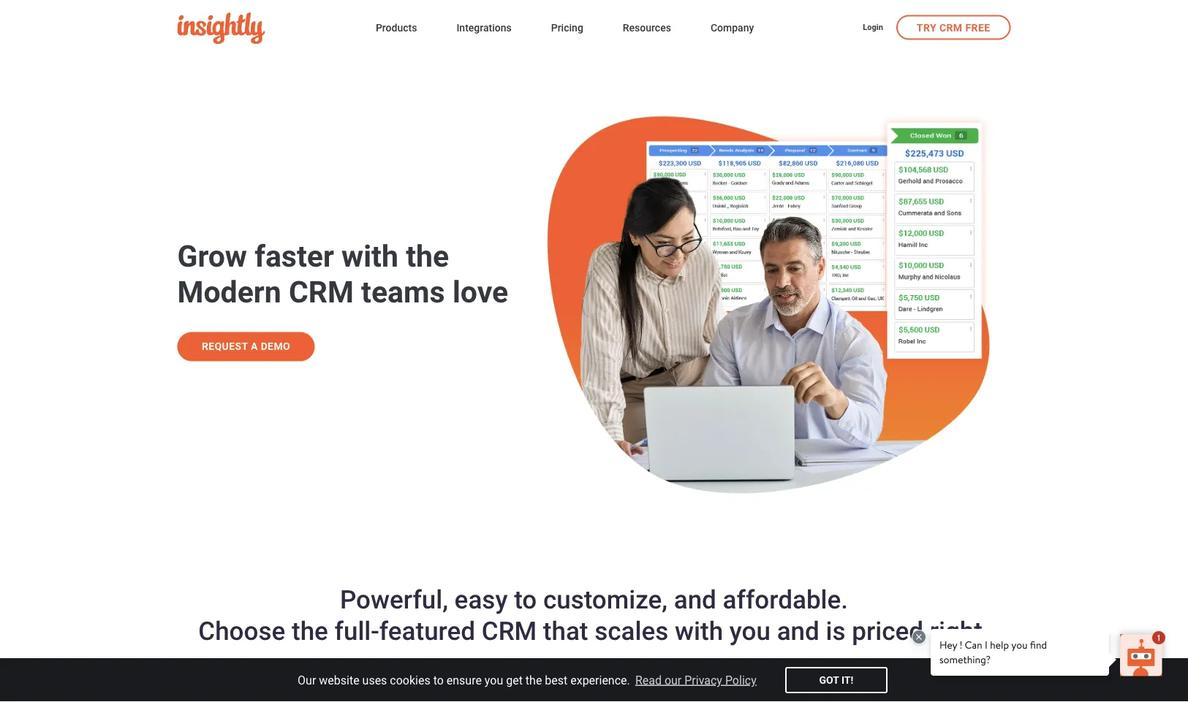 Task type: locate. For each thing, give the bounding box(es) containing it.
modern
[[177, 275, 281, 310]]

powerful,
[[340, 585, 448, 615]]

the inside cookieconsent dialog
[[526, 674, 542, 688]]

0 vertical spatial and
[[674, 585, 717, 615]]

website
[[319, 674, 360, 688]]

read
[[635, 674, 662, 688]]

try crm free
[[917, 22, 991, 34]]

pricing link
[[551, 19, 583, 39]]

got
[[819, 675, 839, 687]]

you
[[730, 616, 771, 646], [485, 674, 503, 688]]

2 horizontal spatial the
[[526, 674, 542, 688]]

the
[[406, 239, 449, 274], [292, 616, 328, 646], [526, 674, 542, 688]]

it!
[[842, 675, 854, 687]]

read our privacy policy button
[[633, 670, 759, 692]]

insightly logo link
[[177, 12, 352, 44]]

0 vertical spatial the
[[406, 239, 449, 274]]

0 vertical spatial crm
[[940, 22, 963, 34]]

with up teams
[[342, 239, 399, 274]]

and
[[674, 585, 717, 615], [777, 616, 820, 646]]

1 vertical spatial you
[[485, 674, 503, 688]]

with inside powerful, easy to customize, and affordable. choose the full-featured crm that scales with you and is priced right.
[[675, 616, 723, 646]]

0 horizontal spatial and
[[674, 585, 717, 615]]

try
[[917, 22, 937, 34]]

love
[[453, 275, 508, 310]]

1 horizontal spatial to
[[514, 585, 537, 615]]

insightly logo image
[[177, 12, 265, 44]]

0 vertical spatial to
[[514, 585, 537, 615]]

customize,
[[543, 585, 668, 615]]

1 horizontal spatial you
[[730, 616, 771, 646]]

crm inside button
[[940, 22, 963, 34]]

teams
[[361, 275, 445, 310]]

easy
[[455, 585, 508, 615]]

2 horizontal spatial crm
[[940, 22, 963, 34]]

with up read our privacy policy button
[[675, 616, 723, 646]]

2 vertical spatial crm
[[482, 616, 537, 646]]

the left full-
[[292, 616, 328, 646]]

the inside powerful, easy to customize, and affordable. choose the full-featured crm that scales with you and is priced right.
[[292, 616, 328, 646]]

the up teams
[[406, 239, 449, 274]]

products link
[[376, 19, 417, 39]]

company link
[[711, 19, 754, 39]]

ensure
[[447, 674, 482, 688]]

with
[[342, 239, 399, 274], [675, 616, 723, 646]]

choose
[[198, 616, 285, 646]]

0 horizontal spatial crm
[[289, 275, 354, 310]]

1 horizontal spatial with
[[675, 616, 723, 646]]

our
[[298, 674, 316, 688]]

0 horizontal spatial with
[[342, 239, 399, 274]]

crm down faster
[[289, 275, 354, 310]]

1 vertical spatial the
[[292, 616, 328, 646]]

2 vertical spatial the
[[526, 674, 542, 688]]

crm down easy
[[482, 616, 537, 646]]

integrations
[[457, 22, 512, 34]]

the right get
[[526, 674, 542, 688]]

service icon 2 image
[[651, 673, 746, 703]]

grow faster with the modern crm teams love
[[177, 239, 508, 310]]

to right easy
[[514, 585, 537, 615]]

you down "affordable." on the right bottom
[[730, 616, 771, 646]]

0 vertical spatial with
[[342, 239, 399, 274]]

1 horizontal spatial crm
[[482, 616, 537, 646]]

got it!
[[819, 675, 854, 687]]

to
[[514, 585, 537, 615], [433, 674, 444, 688]]

privacy
[[685, 674, 722, 688]]

free
[[966, 22, 991, 34]]

grow
[[177, 239, 247, 274]]

1 vertical spatial and
[[777, 616, 820, 646]]

request
[[202, 341, 248, 353]]

0 vertical spatial you
[[730, 616, 771, 646]]

marketing icon 2 image
[[442, 673, 538, 703]]

you left get
[[485, 674, 503, 688]]

0 horizontal spatial the
[[292, 616, 328, 646]]

you inside powerful, easy to customize, and affordable. choose the full-featured crm that scales with you and is priced right.
[[730, 616, 771, 646]]

request a demo link
[[177, 332, 315, 362]]

login
[[863, 23, 883, 32]]

company
[[711, 22, 754, 34]]

0 horizontal spatial to
[[433, 674, 444, 688]]

crm
[[940, 22, 963, 34], [289, 275, 354, 310], [482, 616, 537, 646]]

1 vertical spatial crm
[[289, 275, 354, 310]]

resources link
[[623, 19, 671, 39]]

1 vertical spatial with
[[675, 616, 723, 646]]

to left ensure
[[433, 674, 444, 688]]

crm right try
[[940, 22, 963, 34]]

1 horizontal spatial the
[[406, 239, 449, 274]]

affordable.
[[723, 585, 848, 615]]

try crm free link
[[896, 15, 1011, 40]]

powerful, easy to customize, and affordable. choose the full-featured crm that scales with you and is priced right.
[[198, 585, 990, 646]]

0 horizontal spatial you
[[485, 674, 503, 688]]

1 vertical spatial to
[[433, 674, 444, 688]]

is
[[826, 616, 846, 646]]



Task type: describe. For each thing, give the bounding box(es) containing it.
appconnect icon 1 image
[[859, 673, 954, 703]]

request a demo
[[202, 341, 290, 353]]

crm inside powerful, easy to customize, and affordable. choose the full-featured crm that scales with you and is priced right.
[[482, 616, 537, 646]]

cookieconsent dialog
[[0, 659, 1188, 703]]

cookies
[[390, 674, 430, 688]]

the inside grow faster with the modern crm teams love
[[406, 239, 449, 274]]

uses
[[362, 674, 387, 688]]

got it! button
[[785, 668, 888, 694]]

scales
[[595, 616, 669, 646]]

that
[[543, 616, 588, 646]]

1 horizontal spatial and
[[777, 616, 820, 646]]

home banner businessman 2023 v3 image
[[544, 95, 1011, 496]]

crm inside grow faster with the modern crm teams love
[[289, 275, 354, 310]]

to inside powerful, easy to customize, and affordable. choose the full-featured crm that scales with you and is priced right.
[[514, 585, 537, 615]]

our website uses cookies to ensure you get the best experience. read our privacy policy
[[298, 674, 757, 688]]

to inside cookieconsent dialog
[[433, 674, 444, 688]]

resources
[[623, 22, 671, 34]]

get
[[506, 674, 523, 688]]

crm icon image
[[234, 673, 329, 703]]

experience.
[[571, 674, 630, 688]]

priced
[[852, 616, 924, 646]]

our
[[665, 674, 682, 688]]

pricing
[[551, 22, 583, 34]]

faster
[[255, 239, 334, 274]]

best
[[545, 674, 568, 688]]

try crm free button
[[896, 15, 1011, 40]]

login link
[[863, 22, 883, 35]]

demo
[[261, 341, 290, 353]]

policy
[[725, 674, 757, 688]]

you inside cookieconsent dialog
[[485, 674, 503, 688]]

full-
[[335, 616, 379, 646]]

integrations link
[[457, 19, 512, 39]]

products
[[376, 22, 417, 34]]

with inside grow faster with the modern crm teams love
[[342, 239, 399, 274]]

right.
[[930, 616, 990, 646]]

featured
[[379, 616, 475, 646]]

a
[[251, 341, 258, 353]]



Task type: vqa. For each thing, say whether or not it's contained in the screenshot.
love.
no



